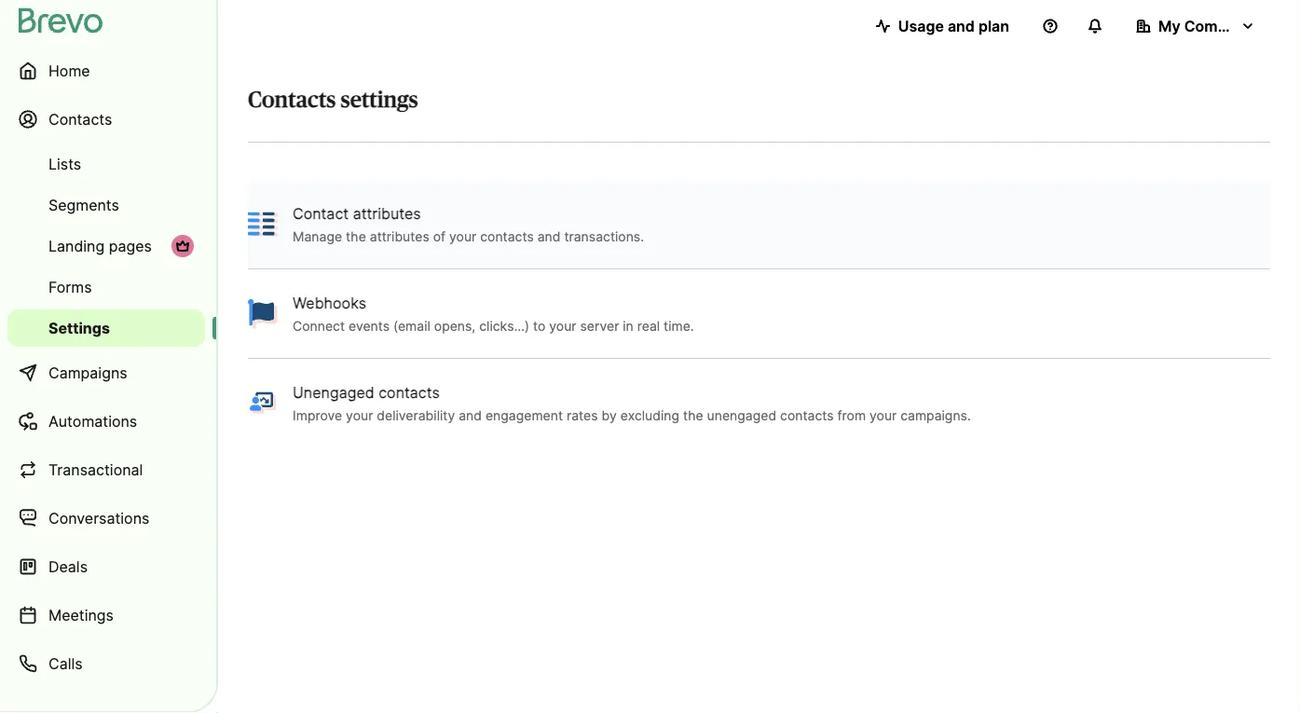 Task type: describe. For each thing, give the bounding box(es) containing it.
transactional
[[48, 461, 143, 479]]

the inside unengaged contacts improve your deliverability and engagement rates by excluding the unengaged contacts from your campaigns.
[[683, 407, 704, 423]]

automations link
[[7, 399, 205, 444]]

connect
[[293, 318, 345, 334]]

0 vertical spatial attributes
[[353, 204, 421, 222]]

my
[[1159, 17, 1181, 35]]

forms
[[48, 278, 92, 296]]

webhooks connect events (email opens, clicks…) to your server in real time.
[[293, 293, 694, 334]]

forms link
[[7, 268, 205, 306]]

clicks…)
[[479, 318, 530, 334]]

my company button
[[1122, 7, 1271, 45]]

and inside contact attributes manage the attributes of your contacts and transactions.
[[538, 228, 561, 244]]

my company
[[1159, 17, 1253, 35]]

settings link
[[7, 310, 205, 347]]

in
[[623, 318, 634, 334]]

contact
[[293, 204, 349, 222]]

deals link
[[7, 544, 205, 589]]

unengaged
[[707, 407, 777, 423]]

transactional link
[[7, 447, 205, 492]]

home link
[[7, 48, 205, 93]]

company
[[1185, 17, 1253, 35]]

segments link
[[7, 186, 205, 224]]

left___rvooi image
[[175, 239, 190, 254]]

your inside contact attributes manage the attributes of your contacts and transactions.
[[449, 228, 477, 244]]

opens,
[[434, 318, 476, 334]]

meetings
[[48, 606, 114, 624]]

webhooks
[[293, 293, 367, 312]]

server
[[580, 318, 619, 334]]

contacts for contacts settings
[[248, 89, 336, 112]]

real
[[637, 318, 660, 334]]

contacts inside contact attributes manage the attributes of your contacts and transactions.
[[480, 228, 534, 244]]

settings
[[341, 89, 418, 112]]

lists link
[[7, 145, 205, 183]]

from
[[838, 407, 866, 423]]

the inside contact attributes manage the attributes of your contacts and transactions.
[[346, 228, 366, 244]]

unengaged
[[293, 383, 374, 401]]

plan
[[979, 17, 1010, 35]]

by
[[602, 407, 617, 423]]

and inside unengaged contacts improve your deliverability and engagement rates by excluding the unengaged contacts from your campaigns.
[[459, 407, 482, 423]]

home
[[48, 62, 90, 80]]

engagement
[[486, 407, 563, 423]]



Task type: vqa. For each thing, say whether or not it's contained in the screenshot.
the Company name
no



Task type: locate. For each thing, give the bounding box(es) containing it.
and left the transactions.
[[538, 228, 561, 244]]

to
[[533, 318, 546, 334]]

your right of
[[449, 228, 477, 244]]

contact attributes manage the attributes of your contacts and transactions.
[[293, 204, 644, 244]]

automations
[[48, 412, 137, 430]]

your
[[449, 228, 477, 244], [549, 318, 577, 334], [346, 407, 373, 423], [870, 407, 897, 423]]

0 vertical spatial the
[[346, 228, 366, 244]]

deals
[[48, 557, 88, 576]]

2 horizontal spatial contacts
[[780, 407, 834, 423]]

1 vertical spatial contacts
[[379, 383, 440, 401]]

contacts settings
[[248, 89, 418, 112]]

your right from at the bottom right
[[870, 407, 897, 423]]

meetings link
[[7, 593, 205, 638]]

the
[[346, 228, 366, 244], [683, 407, 704, 423]]

0 horizontal spatial contacts
[[379, 383, 440, 401]]

contacts up lists
[[48, 110, 112, 128]]

landing pages
[[48, 237, 152, 255]]

1 vertical spatial the
[[683, 407, 704, 423]]

conversations
[[48, 509, 150, 527]]

contacts
[[248, 89, 336, 112], [48, 110, 112, 128]]

transactions.
[[564, 228, 644, 244]]

0 horizontal spatial and
[[459, 407, 482, 423]]

1 horizontal spatial contacts
[[248, 89, 336, 112]]

campaigns
[[48, 364, 127, 382]]

2 vertical spatial contacts
[[780, 407, 834, 423]]

your down unengaged
[[346, 407, 373, 423]]

and
[[948, 17, 975, 35], [538, 228, 561, 244], [459, 407, 482, 423]]

usage and plan button
[[861, 7, 1025, 45]]

0 horizontal spatial the
[[346, 228, 366, 244]]

manage
[[293, 228, 342, 244]]

contacts right of
[[480, 228, 534, 244]]

calls link
[[7, 641, 205, 686]]

contacts
[[480, 228, 534, 244], [379, 383, 440, 401], [780, 407, 834, 423]]

improve
[[293, 407, 342, 423]]

excluding
[[621, 407, 680, 423]]

contacts left from at the bottom right
[[780, 407, 834, 423]]

the right manage
[[346, 228, 366, 244]]

1 vertical spatial and
[[538, 228, 561, 244]]

attributes
[[353, 204, 421, 222], [370, 228, 430, 244]]

1 vertical spatial attributes
[[370, 228, 430, 244]]

your right to
[[549, 318, 577, 334]]

the right the "excluding"
[[683, 407, 704, 423]]

contacts for contacts
[[48, 110, 112, 128]]

and inside button
[[948, 17, 975, 35]]

contacts left settings
[[248, 89, 336, 112]]

lists
[[48, 155, 81, 173]]

campaigns.
[[901, 407, 971, 423]]

and left plan
[[948, 17, 975, 35]]

events
[[349, 318, 390, 334]]

segments
[[48, 196, 119, 214]]

1 horizontal spatial and
[[538, 228, 561, 244]]

1 horizontal spatial contacts
[[480, 228, 534, 244]]

contacts up deliverability
[[379, 383, 440, 401]]

attributes left of
[[370, 228, 430, 244]]

usage and plan
[[898, 17, 1010, 35]]

usage
[[898, 17, 944, 35]]

and left engagement
[[459, 407, 482, 423]]

landing
[[48, 237, 105, 255]]

time.
[[664, 318, 694, 334]]

attributes right contact
[[353, 204, 421, 222]]

0 horizontal spatial contacts
[[48, 110, 112, 128]]

your inside 'webhooks connect events (email opens, clicks…) to your server in real time.'
[[549, 318, 577, 334]]

landing pages link
[[7, 227, 205, 265]]

of
[[433, 228, 446, 244]]

conversations link
[[7, 496, 205, 541]]

pages
[[109, 237, 152, 255]]

unengaged contacts improve your deliverability and engagement rates by excluding the unengaged contacts from your campaigns.
[[293, 383, 971, 423]]

1 horizontal spatial the
[[683, 407, 704, 423]]

(email
[[393, 318, 431, 334]]

campaigns link
[[7, 351, 205, 395]]

rates
[[567, 407, 598, 423]]

0 vertical spatial contacts
[[480, 228, 534, 244]]

settings
[[48, 319, 110, 337]]

2 horizontal spatial and
[[948, 17, 975, 35]]

2 vertical spatial and
[[459, 407, 482, 423]]

contacts link
[[7, 97, 205, 142]]

0 vertical spatial and
[[948, 17, 975, 35]]

calls
[[48, 654, 83, 673]]

deliverability
[[377, 407, 455, 423]]



